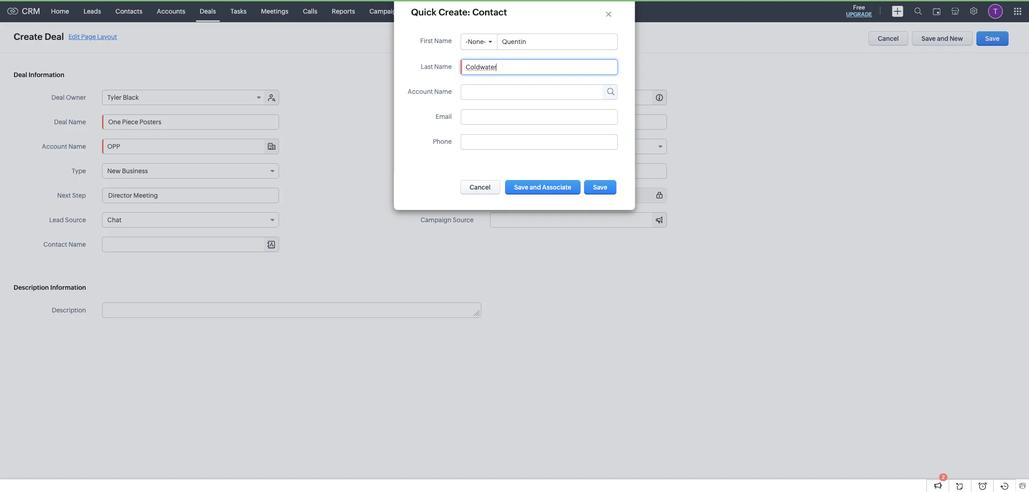 Task type: vqa. For each thing, say whether or not it's contained in the screenshot.
Search image
no



Task type: describe. For each thing, give the bounding box(es) containing it.
quick create: contact
[[411, 7, 507, 17]]

amount
[[450, 94, 474, 101]]

tasks link
[[223, 0, 254, 22]]

deal owner
[[52, 94, 86, 101]]

stage
[[457, 143, 474, 150]]

visits link
[[460, 0, 490, 22]]

leads
[[84, 7, 101, 15]]

tasks
[[231, 7, 247, 15]]

edit page layout link
[[69, 33, 117, 40]]

name up type
[[69, 143, 86, 150]]

description information
[[14, 284, 86, 292]]

-none-
[[466, 38, 486, 45]]

save and new
[[922, 35, 964, 42]]

MMM D, YYYY text field
[[490, 114, 668, 130]]

cancel button
[[869, 31, 909, 46]]

deals link
[[193, 0, 223, 22]]

-
[[466, 38, 468, 45]]

free upgrade
[[847, 4, 873, 18]]

description for description
[[52, 307, 86, 314]]

cancel
[[879, 35, 900, 42]]

reports
[[332, 7, 355, 15]]

meetings link
[[254, 0, 296, 22]]

home link
[[44, 0, 76, 22]]

description for description information
[[14, 284, 49, 292]]

save and new button
[[913, 31, 973, 46]]

projects link
[[490, 0, 528, 22]]

edit
[[69, 33, 80, 40]]

home
[[51, 7, 69, 15]]

accounts
[[157, 7, 185, 15]]

account name for last
[[408, 88, 452, 95]]

contact
[[43, 241, 67, 248]]

date
[[460, 119, 474, 126]]

calls
[[303, 7, 318, 15]]

2
[[943, 475, 946, 480]]

owner
[[66, 94, 86, 101]]

account for deal
[[42, 143, 67, 150]]

deal information
[[14, 71, 64, 79]]

deal for deal owner
[[52, 94, 65, 101]]

reports link
[[325, 0, 363, 22]]

next step
[[57, 192, 86, 199]]

create: contact
[[439, 7, 507, 17]]

information for deal information
[[29, 71, 64, 79]]

contacts
[[116, 7, 143, 15]]

name right last
[[435, 63, 452, 70]]



Task type: locate. For each thing, give the bounding box(es) containing it.
1 horizontal spatial account
[[408, 88, 433, 95]]

last
[[421, 63, 433, 70]]

source right lead
[[65, 217, 86, 224]]

1 horizontal spatial source
[[453, 217, 474, 224]]

name up email
[[435, 88, 452, 95]]

source for campaign source
[[453, 217, 474, 224]]

and
[[938, 35, 949, 42]]

name right first
[[435, 37, 452, 45]]

information
[[29, 71, 64, 79], [50, 284, 86, 292]]

0 vertical spatial information
[[29, 71, 64, 79]]

projects
[[497, 7, 521, 15]]

account for last
[[408, 88, 433, 95]]

information for description information
[[50, 284, 86, 292]]

contacts link
[[108, 0, 150, 22]]

save button
[[977, 31, 1009, 46]]

deal left edit
[[45, 31, 64, 42]]

leads link
[[76, 0, 108, 22]]

save for save
[[986, 35, 1000, 42]]

None text field
[[498, 35, 584, 49], [102, 114, 280, 130], [498, 35, 584, 49], [102, 114, 280, 130]]

-None- field
[[462, 34, 497, 50]]

0 horizontal spatial source
[[65, 217, 86, 224]]

description
[[14, 284, 49, 292], [52, 307, 86, 314]]

save for save and new
[[922, 35, 937, 42]]

1 source from the left
[[65, 217, 86, 224]]

deal
[[45, 31, 64, 42], [14, 71, 27, 79], [52, 94, 65, 101], [54, 119, 67, 126]]

account down last
[[408, 88, 433, 95]]

account name down deal name
[[42, 143, 86, 150]]

1 vertical spatial description
[[52, 307, 86, 314]]

information down the contact name
[[50, 284, 86, 292]]

lead source
[[49, 217, 86, 224]]

next
[[57, 192, 71, 199]]

1 vertical spatial information
[[50, 284, 86, 292]]

contact name
[[43, 241, 86, 248]]

account name
[[408, 88, 452, 95], [42, 143, 86, 150]]

campaigns link
[[363, 0, 411, 22]]

name
[[435, 37, 452, 45], [435, 63, 452, 70], [435, 88, 452, 95], [69, 119, 86, 126], [69, 143, 86, 150], [69, 241, 86, 248]]

campaigns
[[370, 7, 404, 15]]

source right campaign
[[453, 217, 474, 224]]

free
[[854, 4, 866, 11]]

1 save from the left
[[922, 35, 937, 42]]

deal down deal owner
[[54, 119, 67, 126]]

documents link
[[411, 0, 460, 22]]

phone
[[433, 138, 452, 145]]

0 horizontal spatial description
[[14, 284, 49, 292]]

crm link
[[7, 6, 40, 16]]

deal name
[[54, 119, 86, 126]]

0 horizontal spatial save
[[922, 35, 937, 42]]

0 vertical spatial description
[[14, 284, 49, 292]]

name right contact
[[69, 241, 86, 248]]

crm
[[22, 6, 40, 16]]

None submit
[[585, 180, 617, 195]]

0 vertical spatial account
[[408, 88, 433, 95]]

save
[[922, 35, 937, 42], [986, 35, 1000, 42]]

deal for deal information
[[14, 71, 27, 79]]

page
[[81, 33, 96, 40]]

account name for deal
[[42, 143, 86, 150]]

layout
[[97, 33, 117, 40]]

email
[[436, 113, 452, 120]]

2 source from the left
[[453, 217, 474, 224]]

documents
[[418, 7, 453, 15]]

2 save from the left
[[986, 35, 1000, 42]]

account
[[408, 88, 433, 95], [42, 143, 67, 150]]

0 horizontal spatial account name
[[42, 143, 86, 150]]

lead
[[49, 217, 64, 224]]

accounts link
[[150, 0, 193, 22]]

account name down last
[[408, 88, 452, 95]]

first
[[421, 37, 433, 45]]

source
[[65, 217, 86, 224], [453, 217, 474, 224]]

1 vertical spatial account name
[[42, 143, 86, 150]]

1 horizontal spatial account name
[[408, 88, 452, 95]]

None text field
[[466, 64, 613, 71], [501, 90, 667, 105], [490, 163, 668, 179], [102, 188, 280, 203], [103, 303, 481, 318], [466, 64, 613, 71], [501, 90, 667, 105], [490, 163, 668, 179], [102, 188, 280, 203], [103, 303, 481, 318]]

account down deal name
[[42, 143, 67, 150]]

upgrade
[[847, 11, 873, 18]]

1 horizontal spatial description
[[52, 307, 86, 314]]

quick
[[411, 7, 437, 17]]

create deal edit page layout
[[14, 31, 117, 42]]

deals
[[200, 7, 216, 15]]

deal for deal name
[[54, 119, 67, 126]]

step
[[72, 192, 86, 199]]

1 horizontal spatial save
[[986, 35, 1000, 42]]

closing
[[436, 119, 459, 126]]

save left and
[[922, 35, 937, 42]]

type
[[72, 168, 86, 175]]

visits
[[467, 7, 483, 15]]

deal left owner at the top left
[[52, 94, 65, 101]]

first name
[[421, 37, 452, 45]]

0 horizontal spatial account
[[42, 143, 67, 150]]

meetings
[[261, 7, 289, 15]]

source for lead source
[[65, 217, 86, 224]]

closing date
[[436, 119, 474, 126]]

None button
[[460, 180, 501, 195], [505, 180, 581, 195], [460, 180, 501, 195], [505, 180, 581, 195]]

name down owner at the top left
[[69, 119, 86, 126]]

campaign
[[421, 217, 452, 224]]

none-
[[468, 38, 486, 45]]

new
[[950, 35, 964, 42]]

save right the new
[[986, 35, 1000, 42]]

information up deal owner
[[29, 71, 64, 79]]

deal down create
[[14, 71, 27, 79]]

calls link
[[296, 0, 325, 22]]

0 vertical spatial account name
[[408, 88, 452, 95]]

1 vertical spatial account
[[42, 143, 67, 150]]

campaign source
[[421, 217, 474, 224]]

last name
[[421, 63, 452, 70]]

create
[[14, 31, 43, 42]]



